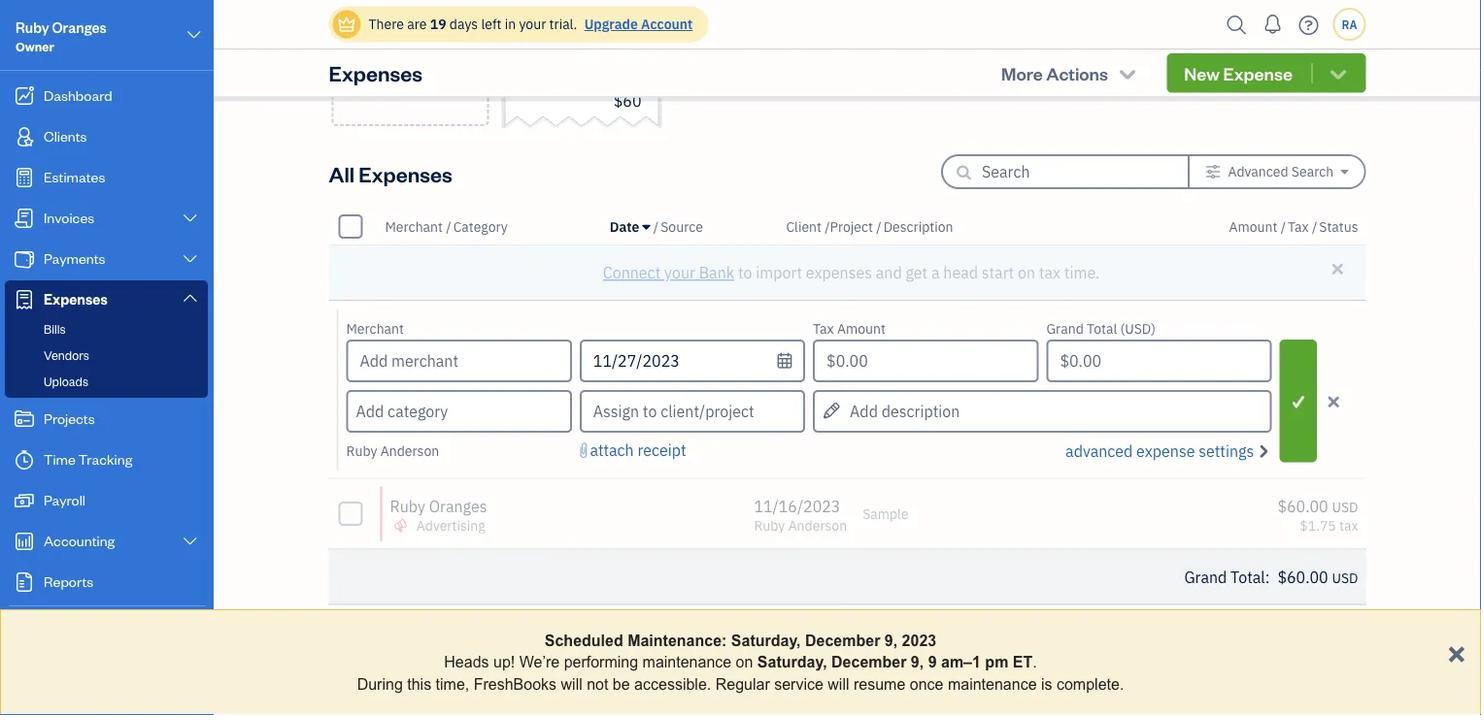 Task type: vqa. For each thing, say whether or not it's contained in the screenshot.
all
yes



Task type: locate. For each thing, give the bounding box(es) containing it.
1 vertical spatial chevron large down image
[[181, 290, 199, 306]]

0 horizontal spatial your
[[519, 15, 546, 33]]

advanced expense settings
[[1066, 441, 1254, 461]]

grand down 'time.'
[[1047, 320, 1084, 338]]

1 horizontal spatial 9,
[[911, 654, 924, 672]]

1 horizontal spatial new
[[1185, 62, 1220, 85]]

1 vertical spatial total
[[1231, 567, 1266, 588]]

settings
[[1199, 441, 1254, 461]]

client
[[786, 218, 822, 236]]

tax left "status"
[[1288, 218, 1309, 236]]

4 / from the left
[[877, 218, 882, 236]]

/ left "status"
[[1312, 218, 1318, 236]]

on for maintenance
[[736, 654, 753, 672]]

expense inside 'link'
[[376, 35, 445, 58]]

1 chevron large down image from the top
[[181, 252, 199, 267]]

on right start
[[1018, 263, 1036, 283]]

there
[[369, 15, 404, 33]]

1 horizontal spatial tax
[[1288, 218, 1309, 236]]

new left the 19
[[393, 11, 428, 34]]

0 vertical spatial maintenance
[[643, 654, 732, 672]]

december up "resume"
[[832, 654, 907, 672]]

ruby oranges owner
[[16, 18, 107, 54]]

Search text field
[[982, 156, 1157, 187]]

maintenance
[[643, 654, 732, 672], [948, 676, 1037, 693]]

maintenance down pm in the bottom right of the page
[[948, 676, 1037, 693]]

regular
[[716, 676, 770, 693]]

0 vertical spatial new expense
[[376, 11, 445, 58]]

total left (usd)
[[1087, 320, 1117, 338]]

0 horizontal spatial amount
[[837, 320, 886, 338]]

chart image
[[13, 532, 36, 552]]

source
[[661, 218, 703, 236]]

grand for :
[[1185, 567, 1227, 588]]

your right in
[[519, 15, 546, 33]]

on for start
[[1018, 263, 1036, 283]]

timer image
[[13, 451, 36, 470]]

saturday,
[[731, 632, 801, 650], [758, 654, 827, 672]]

0 vertical spatial on
[[1018, 263, 1036, 283]]

2 chevron large down image from the top
[[181, 290, 199, 306]]

client link
[[786, 218, 825, 236]]

0 horizontal spatial expense
[[376, 35, 445, 58]]

dashboard image
[[13, 86, 36, 106]]

report image
[[13, 573, 36, 593]]

will left not
[[561, 676, 583, 693]]

0 vertical spatial grand
[[1047, 320, 1084, 338]]

ruby for oranges
[[16, 18, 49, 36]]

0 vertical spatial 9,
[[885, 632, 898, 650]]

1 vertical spatial chevron large down image
[[181, 211, 199, 226]]

0 horizontal spatial new
[[393, 11, 428, 34]]

payments
[[44, 249, 105, 268]]

up!
[[494, 654, 515, 672]]

1 vertical spatial new
[[1185, 62, 1220, 85]]

0 horizontal spatial 9,
[[885, 632, 898, 650]]

chevron large down image
[[185, 23, 203, 47], [181, 211, 199, 226], [181, 534, 199, 550]]

1 horizontal spatial expense
[[1224, 62, 1293, 85]]

1 vertical spatial tax
[[1340, 517, 1359, 535]]

members
[[48, 662, 99, 678]]

tax up $0.00
[[813, 320, 834, 338]]

december
[[805, 632, 881, 650], [832, 654, 907, 672]]

projects link
[[5, 400, 208, 439]]

2 vertical spatial chevron large down image
[[181, 534, 199, 550]]

et
[[1013, 654, 1033, 672]]

1 horizontal spatial on
[[1018, 263, 1036, 283]]

.
[[1033, 654, 1037, 672]]

saturday, up regular
[[731, 632, 801, 650]]

0 horizontal spatial grand
[[1047, 320, 1084, 338]]

1 vertical spatial maintenance
[[948, 676, 1037, 693]]

9,
[[885, 632, 898, 650], [911, 654, 924, 672]]

start
[[982, 263, 1014, 283]]

0 horizontal spatial on
[[736, 654, 753, 672]]

grand total : $60.00 usd
[[1185, 567, 1359, 588]]

0 vertical spatial new
[[393, 11, 428, 34]]

reports
[[44, 573, 93, 591]]

ruby left anderson
[[346, 442, 377, 460]]

view archived expenses link
[[751, 623, 944, 654]]

1 will from the left
[[561, 676, 583, 693]]

new expense
[[376, 11, 445, 58], [1185, 62, 1293, 85]]

payments link
[[5, 240, 208, 279]]

1 horizontal spatial your
[[665, 263, 695, 283]]

archived
[[803, 630, 862, 648]]

status link
[[1320, 218, 1359, 236]]

0 vertical spatial expense
[[376, 35, 445, 58]]

new inside new expense
[[393, 11, 428, 34]]

$0.00
[[827, 351, 868, 372]]

× dialog
[[0, 610, 1482, 716]]

expense down are on the left top of page
[[376, 35, 445, 58]]

/ right caretdown icon
[[654, 218, 659, 236]]

0 horizontal spatial ruby
[[16, 18, 49, 36]]

/ right project
[[877, 218, 882, 236]]

once
[[910, 676, 944, 693]]

0 horizontal spatial new expense
[[376, 11, 445, 58]]

total
[[1087, 320, 1117, 338], [1231, 567, 1266, 588]]

vendors
[[44, 347, 89, 363]]

0 horizontal spatial will
[[561, 676, 583, 693]]

chevron large down image inside 'payments' link
[[181, 252, 199, 267]]

expense image
[[13, 290, 36, 310]]

tax left 'time.'
[[1039, 263, 1061, 283]]

new right chevrondown icon at the top
[[1185, 62, 1220, 85]]

19
[[430, 15, 446, 33]]

$1.75 tax
[[1300, 517, 1359, 535]]

get
[[906, 263, 928, 283]]

0 vertical spatial merchant
[[385, 218, 443, 236]]

new expense down search icon
[[1185, 62, 1293, 85]]

save row image
[[1282, 390, 1315, 413]]

tax
[[1288, 218, 1309, 236], [813, 320, 834, 338]]

merchant up merchant text field
[[346, 320, 404, 338]]

new inside new expense button
[[1185, 62, 1220, 85]]

0 vertical spatial ruby
[[16, 18, 49, 36]]

maintenance:
[[628, 632, 727, 650]]

main element
[[0, 0, 262, 716]]

your
[[519, 15, 546, 33], [665, 263, 695, 283]]

on up regular
[[736, 654, 753, 672]]

expense
[[1137, 441, 1195, 461]]

grand left ":"
[[1185, 567, 1227, 588]]

$0.00 button
[[813, 340, 1039, 383]]

your left bank
[[665, 263, 695, 283]]

0 horizontal spatial total
[[1087, 320, 1117, 338]]

0 vertical spatial amount
[[1229, 218, 1278, 236]]

(usd)
[[1121, 320, 1156, 338]]

new expense inside button
[[1185, 62, 1293, 85]]

time tracking link
[[5, 441, 208, 480]]

merchant down all expenses
[[385, 218, 443, 236]]

chevron large down image
[[181, 252, 199, 267], [181, 290, 199, 306]]

expenses up bills
[[44, 290, 108, 308]]

0 vertical spatial chevron large down image
[[181, 252, 199, 267]]

actions
[[1047, 62, 1108, 85]]

new expense inside 'link'
[[376, 11, 445, 58]]

client / project / description
[[786, 218, 954, 236]]

notifications image
[[1258, 5, 1289, 44]]

chevron large down image for payments
[[181, 252, 199, 267]]

ruby inside ruby oranges owner
[[16, 18, 49, 36]]

on
[[1018, 263, 1036, 283], [736, 654, 753, 672]]

time.
[[1065, 263, 1100, 283]]

Date in MM/DD/YYYY format text field
[[580, 340, 805, 383]]

december up deleted
[[805, 632, 881, 650]]

1 horizontal spatial total
[[1231, 567, 1266, 588]]

/ left category link
[[446, 218, 451, 236]]

time
[[44, 450, 76, 469]]

not
[[587, 676, 609, 693]]

accounting
[[44, 532, 115, 550]]

0 horizontal spatial tax
[[813, 320, 834, 338]]

expenses up deleted
[[864, 630, 927, 648]]

1 / from the left
[[446, 218, 451, 236]]

2023
[[902, 632, 937, 650]]

1 horizontal spatial grand
[[1185, 567, 1227, 588]]

chevron large down image inside invoices link
[[181, 211, 199, 226]]

1 horizontal spatial ruby
[[346, 442, 377, 460]]

attach receipt
[[590, 441, 686, 461]]

reports link
[[5, 563, 208, 602]]

chevron large down image up bills link
[[181, 290, 199, 306]]

accessible.
[[634, 676, 711, 693]]

1 vertical spatial saturday,
[[758, 654, 827, 672]]

merchant for merchant
[[346, 320, 404, 338]]

date link
[[610, 218, 654, 236]]

chevronright image
[[1254, 439, 1272, 463]]

saturday, up service
[[758, 654, 827, 672]]

1 horizontal spatial maintenance
[[948, 676, 1037, 693]]

expense inside button
[[1224, 62, 1293, 85]]

tax right the $1.75
[[1340, 517, 1359, 535]]

new expense for new expense button
[[1185, 62, 1293, 85]]

will down or in the bottom of the page
[[828, 676, 850, 693]]

/ left status link
[[1281, 218, 1286, 236]]

1 vertical spatial new expense
[[1185, 62, 1293, 85]]

0 vertical spatial total
[[1087, 320, 1117, 338]]

1 vertical spatial 9,
[[911, 654, 924, 672]]

1 vertical spatial on
[[736, 654, 753, 672]]

will
[[561, 676, 583, 693], [828, 676, 850, 693]]

scheduled maintenance: saturday, december 9, 2023 heads up! we're performing maintenance on saturday, december 9, 9 am–1 pm et . during this time, freshbooks will not be accessible. regular service will resume once maintenance is complete.
[[357, 632, 1124, 693]]

9, left 9
[[911, 654, 924, 672]]

total left $60.00
[[1231, 567, 1266, 588]]

new for new expense button
[[1185, 62, 1220, 85]]

1 vertical spatial grand
[[1185, 567, 1227, 588]]

/ right client
[[825, 218, 830, 236]]

$60.00
[[1278, 567, 1329, 588]]

merchant
[[385, 218, 443, 236], [346, 320, 404, 338]]

on inside scheduled maintenance: saturday, december 9, 2023 heads up! we're performing maintenance on saturday, december 9, 9 am–1 pm et . during this time, freshbooks will not be accessible. regular service will resume once maintenance is complete.
[[736, 654, 753, 672]]

new expense button
[[1167, 53, 1366, 93]]

project
[[830, 218, 873, 236]]

more actions button
[[984, 53, 1156, 93]]

1 vertical spatial ruby
[[346, 442, 377, 460]]

new expense left days
[[376, 11, 445, 58]]

Assign to client/project text field
[[582, 392, 804, 431]]

9, left 2023
[[885, 632, 898, 650]]

amount up $0.00
[[837, 320, 886, 338]]

money image
[[13, 492, 36, 511]]

expense down notifications image
[[1224, 62, 1293, 85]]

payroll link
[[5, 482, 208, 521]]

ruby up 'owner' on the top of the page
[[16, 18, 49, 36]]

usd
[[1332, 569, 1359, 587]]

ruby
[[16, 18, 49, 36], [346, 442, 377, 460]]

chevron large down image up expenses link
[[181, 252, 199, 267]]

deleted
[[832, 657, 879, 675]]

1 vertical spatial merchant
[[346, 320, 404, 338]]

/
[[446, 218, 451, 236], [654, 218, 659, 236], [825, 218, 830, 236], [877, 218, 882, 236], [1281, 218, 1286, 236], [1312, 218, 1318, 236]]

maintenance down 'maintenance:'
[[643, 654, 732, 672]]

1 horizontal spatial amount
[[1229, 218, 1278, 236]]

expenses
[[329, 59, 423, 87], [359, 160, 452, 187], [44, 290, 108, 308], [864, 630, 927, 648]]

category link
[[453, 218, 508, 236]]

chevron large down image inside the accounting link
[[181, 534, 199, 550]]

close image
[[1329, 260, 1347, 278]]

0 horizontal spatial maintenance
[[643, 654, 732, 672]]

team
[[15, 662, 45, 678]]

ra button
[[1333, 8, 1366, 41]]

0 vertical spatial tax
[[1039, 263, 1061, 283]]

1 horizontal spatial new expense
[[1185, 62, 1293, 85]]

days
[[450, 15, 478, 33]]

grand
[[1047, 320, 1084, 338], [1185, 567, 1227, 588]]

1 horizontal spatial will
[[828, 676, 850, 693]]

Merchant text field
[[348, 342, 570, 381]]

expenses up merchant link
[[359, 160, 452, 187]]

this
[[407, 676, 431, 693]]

amount left status link
[[1229, 218, 1278, 236]]

1 vertical spatial expense
[[1224, 62, 1293, 85]]

a
[[932, 263, 940, 283]]



Task type: describe. For each thing, give the bounding box(es) containing it.
1 vertical spatial your
[[665, 263, 695, 283]]

×
[[1448, 635, 1466, 671]]

9
[[928, 654, 937, 672]]

chevrondown image
[[1117, 63, 1139, 83]]

chevron large down image for invoices
[[181, 211, 199, 226]]

invoices link
[[5, 199, 208, 238]]

× button
[[1448, 635, 1466, 671]]

0 vertical spatial chevron large down image
[[185, 23, 203, 47]]

0 vertical spatial your
[[519, 15, 546, 33]]

new expense for the 'new expense' 'link'
[[376, 11, 445, 58]]

more actions
[[1002, 62, 1108, 85]]

time,
[[436, 676, 469, 693]]

$60
[[614, 91, 642, 111]]

tracking
[[78, 450, 132, 469]]

grand total (usd)
[[1047, 320, 1156, 338]]

are
[[407, 15, 427, 33]]

deleted link
[[832, 657, 879, 675]]

expense for the 'new expense' 'link'
[[376, 35, 445, 58]]

chevron large down image for accounting
[[181, 534, 199, 550]]

clients link
[[5, 118, 208, 156]]

ruby anderson
[[346, 442, 439, 460]]

6 / from the left
[[1312, 218, 1318, 236]]

connect your bank button
[[603, 261, 735, 285]]

expense for new expense button
[[1224, 62, 1293, 85]]

amount link
[[1229, 218, 1281, 236]]

expenses
[[806, 263, 872, 283]]

in
[[505, 15, 516, 33]]

freshbooks
[[474, 676, 557, 693]]

invoice image
[[13, 209, 36, 228]]

there are 19 days left in your trial. upgrade account
[[369, 15, 693, 33]]

chevron large down image for expenses
[[181, 290, 199, 306]]

heads
[[444, 654, 489, 672]]

Description text field
[[813, 391, 1272, 433]]

performing
[[564, 654, 638, 672]]

chevrondown image
[[1328, 63, 1350, 83]]

project image
[[13, 410, 36, 429]]

description
[[884, 218, 954, 236]]

we're
[[519, 654, 560, 672]]

3 / from the left
[[825, 218, 830, 236]]

client image
[[13, 127, 36, 147]]

oranges
[[52, 18, 107, 36]]

attach receipt button
[[571, 438, 809, 464]]

apps
[[15, 626, 43, 642]]

estimates
[[44, 168, 105, 186]]

estimates link
[[5, 158, 208, 197]]

is
[[1041, 676, 1053, 693]]

Category text field
[[356, 392, 570, 431]]

during
[[357, 676, 403, 693]]

am–1
[[941, 654, 981, 672]]

caretdown image
[[643, 219, 650, 235]]

:
[[1266, 567, 1270, 588]]

dashboard link
[[5, 77, 208, 116]]

all expenses
[[329, 160, 452, 187]]

merchant link
[[385, 218, 446, 236]]

view
[[768, 630, 800, 648]]

payroll
[[44, 491, 85, 510]]

import
[[756, 263, 802, 283]]

2 / from the left
[[654, 218, 659, 236]]

new expense link
[[332, 0, 489, 126]]

Grand Total (USD) text field
[[1047, 340, 1272, 383]]

owner
[[16, 38, 54, 54]]

expenses down there
[[329, 59, 423, 87]]

payment image
[[13, 250, 36, 269]]

receipt
[[638, 441, 686, 461]]

upgrade
[[585, 15, 638, 33]]

2 will from the left
[[828, 676, 850, 693]]

left
[[481, 15, 502, 33]]

grand for (usd)
[[1047, 320, 1084, 338]]

straightpaperclip image
[[571, 438, 597, 464]]

ra
[[1342, 17, 1358, 32]]

bills link
[[9, 318, 204, 341]]

team members
[[15, 662, 99, 678]]

expenses inside view archived expenses or deleted
[[864, 630, 927, 648]]

0 horizontal spatial tax
[[1039, 263, 1061, 283]]

0 vertical spatial december
[[805, 632, 881, 650]]

$1.75
[[1300, 517, 1336, 535]]

uploads link
[[9, 370, 204, 393]]

expenses link
[[5, 281, 208, 318]]

merchant / category
[[385, 218, 508, 236]]

resume
[[854, 676, 906, 693]]

account
[[641, 15, 693, 33]]

0 vertical spatial saturday,
[[731, 632, 801, 650]]

trial.
[[549, 15, 577, 33]]

estimate image
[[13, 168, 36, 187]]

expenses inside expenses link
[[44, 290, 108, 308]]

crown image
[[337, 14, 357, 34]]

1 vertical spatial tax
[[813, 320, 834, 338]]

search image
[[1222, 10, 1253, 39]]

vendors link
[[9, 344, 204, 367]]

ruby for anderson
[[346, 442, 377, 460]]

0 vertical spatial tax
[[1288, 218, 1309, 236]]

all
[[329, 160, 355, 187]]

1 horizontal spatial tax
[[1340, 517, 1359, 535]]

1 vertical spatial amount
[[837, 320, 886, 338]]

5 / from the left
[[1281, 218, 1286, 236]]

new expense button
[[1167, 53, 1366, 93]]

bills
[[44, 321, 66, 337]]

amount / tax / status
[[1229, 218, 1359, 236]]

total for :
[[1231, 567, 1266, 588]]

date
[[610, 218, 639, 236]]

connect
[[603, 263, 661, 283]]

uploads
[[44, 374, 88, 390]]

view archived expenses or deleted
[[768, 630, 927, 675]]

attach
[[590, 441, 634, 461]]

total for (usd)
[[1087, 320, 1117, 338]]

1 vertical spatial december
[[832, 654, 907, 672]]

merchant for merchant / category
[[385, 218, 443, 236]]

go to help image
[[1294, 10, 1325, 39]]

scheduled
[[545, 632, 623, 650]]

or
[[816, 657, 829, 675]]

new for the 'new expense' 'link'
[[393, 11, 428, 34]]

dashboard
[[44, 86, 112, 104]]

head
[[944, 263, 978, 283]]

status
[[1320, 218, 1359, 236]]

invoices
[[44, 208, 94, 227]]

cancel image
[[1317, 390, 1351, 413]]

$60 link
[[502, 0, 661, 129]]

clients
[[44, 127, 87, 145]]



